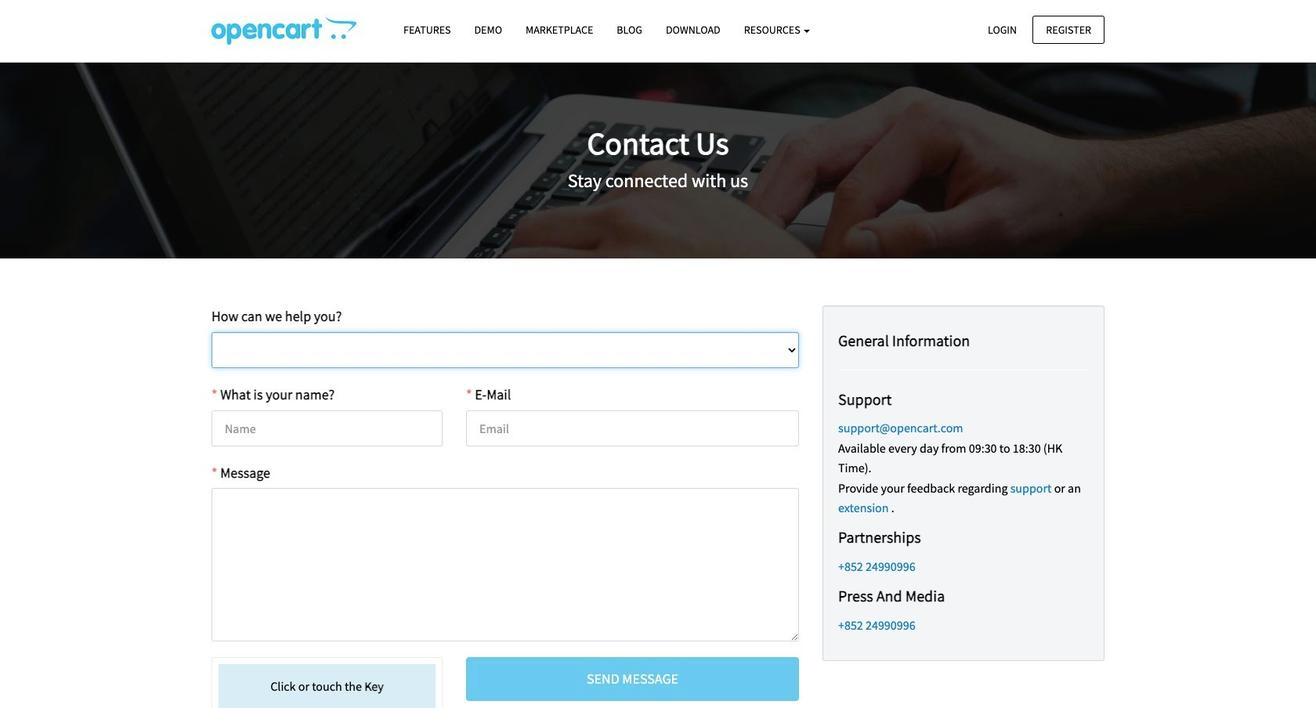 Task type: describe. For each thing, give the bounding box(es) containing it.
Name text field
[[212, 410, 443, 446]]



Task type: locate. For each thing, give the bounding box(es) containing it.
None text field
[[212, 489, 800, 642]]

Email text field
[[466, 410, 800, 446]]

opencart - contact image
[[212, 16, 357, 45]]



Task type: vqa. For each thing, say whether or not it's contained in the screenshot.
Name text field at bottom
yes



